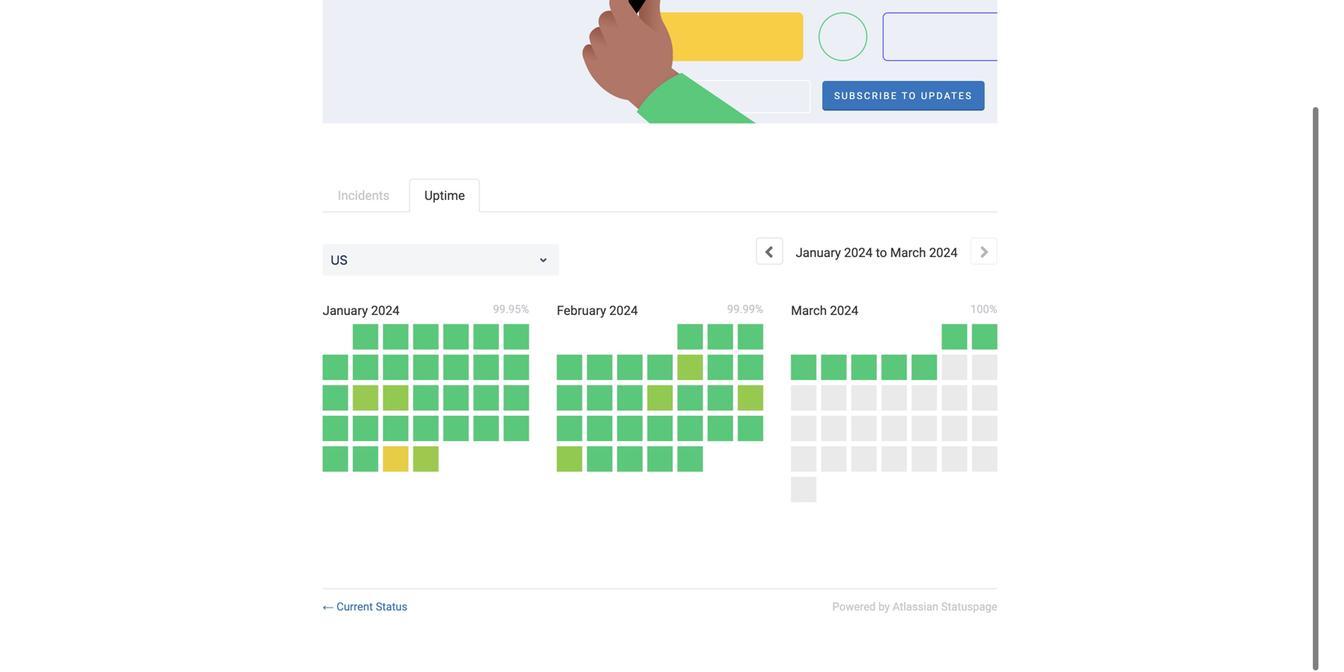 Task type: describe. For each thing, give the bounding box(es) containing it.
us
[[331, 254, 348, 269]]

march 2024
[[791, 304, 859, 320]]

powered by atlassian statuspage
[[833, 602, 998, 615]]

february
[[557, 304, 606, 320]]

100%
[[971, 304, 998, 317]]

january for january 2024 to march 2024
[[796, 247, 841, 262]]

0 horizontal spatial march
[[791, 304, 827, 320]]

previous page image
[[764, 247, 773, 262]]

incidents link
[[323, 180, 405, 214]]

2024 for february 2024
[[609, 304, 638, 320]]

open image
[[534, 252, 553, 271]]

next page image
[[980, 247, 989, 262]]

january for january 2024
[[323, 304, 368, 320]]

←
[[323, 602, 334, 614]]

to
[[876, 247, 887, 262]]

by
[[879, 602, 890, 615]]



Task type: locate. For each thing, give the bounding box(es) containing it.
march right to
[[890, 247, 926, 262]]

2024 for january 2024 to march 2024
[[844, 247, 873, 262]]

current
[[337, 602, 373, 615]]

march
[[890, 247, 926, 262], [791, 304, 827, 320]]

1 horizontal spatial march
[[890, 247, 926, 262]]

2024
[[844, 247, 873, 262], [929, 247, 958, 262], [371, 304, 400, 320], [609, 304, 638, 320], [830, 304, 859, 320]]

1 vertical spatial january
[[323, 304, 368, 320]]

99.95%
[[493, 304, 529, 317]]

← current status
[[323, 602, 408, 615]]

powered by atlassian statuspage link
[[833, 602, 998, 615]]

january right previous page image
[[796, 247, 841, 262]]

status
[[376, 602, 408, 615]]

0 vertical spatial january
[[796, 247, 841, 262]]

uptime link
[[409, 180, 480, 214]]

january 2024
[[323, 304, 400, 320]]

2024 for january 2024
[[371, 304, 400, 320]]

march right 99.99%
[[791, 304, 827, 320]]

uptime
[[425, 189, 465, 204]]

atlassian
[[893, 602, 939, 615]]

2024 for march 2024
[[830, 304, 859, 320]]

january 2024 to march 2024
[[796, 247, 958, 262]]

0 vertical spatial march
[[890, 247, 926, 262]]

january
[[796, 247, 841, 262], [323, 304, 368, 320]]

1 vertical spatial march
[[791, 304, 827, 320]]

1 horizontal spatial january
[[796, 247, 841, 262]]

powered
[[833, 602, 876, 615]]

february 2024
[[557, 304, 638, 320]]

incidents
[[338, 189, 390, 204]]

99.99%
[[727, 304, 763, 317]]

statuspage
[[941, 602, 998, 615]]

0 horizontal spatial january
[[323, 304, 368, 320]]

january down us
[[323, 304, 368, 320]]



Task type: vqa. For each thing, say whether or not it's contained in the screenshot.
the bottommost the January
yes



